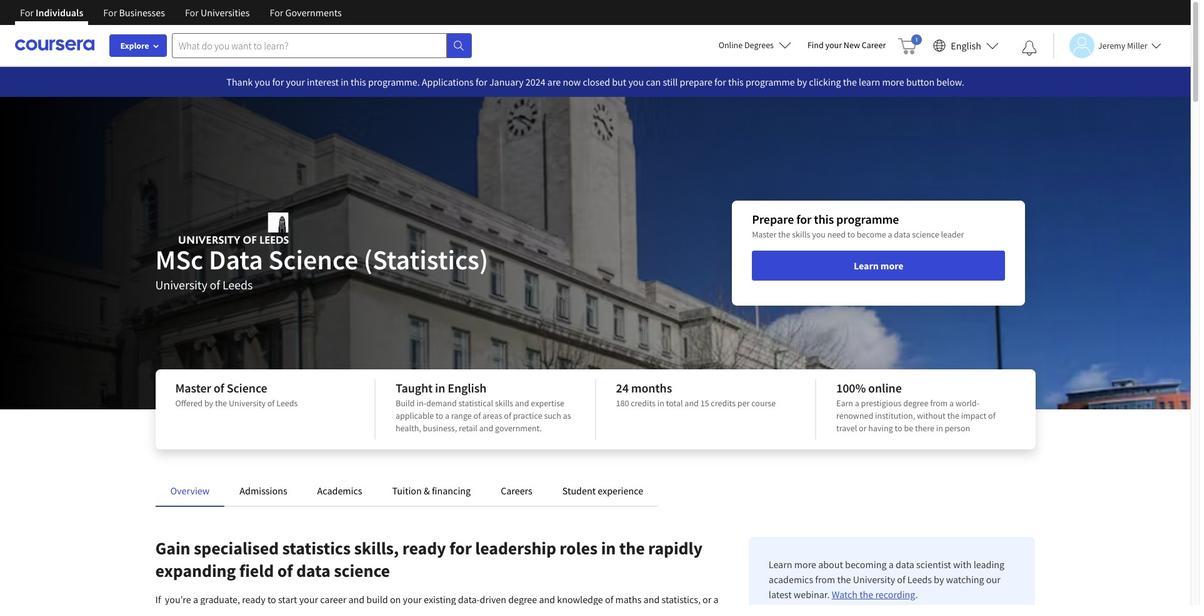 Task type: describe. For each thing, give the bounding box(es) containing it.
university inside master of science offered by the university of leeds
[[229, 398, 266, 409]]

you inside prepare for this programme master the skills you need to become a data science leader
[[812, 229, 826, 240]]

programme.
[[368, 76, 420, 88]]

practice
[[513, 410, 542, 421]]

2024
[[526, 76, 545, 88]]

jeremy miller button
[[1053, 33, 1161, 58]]

expanding
[[155, 559, 236, 582]]

but
[[612, 76, 626, 88]]

15
[[700, 398, 709, 409]]

programme inside prepare for this programme master the skills you need to become a data science leader
[[836, 211, 899, 227]]

0 vertical spatial more
[[882, 76, 904, 88]]

taught in english build in-demand statistical  skills and expertise applicable to a range of areas of practice such as health, business, retail and government.
[[396, 380, 571, 434]]

for businesses
[[103, 6, 165, 19]]

0 horizontal spatial and
[[479, 423, 493, 434]]

for for universities
[[185, 6, 199, 19]]

of inside 100% online earn a prestigious degree from a world- renowned institution, without the impact of travel or having to be there in person
[[988, 410, 996, 421]]

to inside taught in english build in-demand statistical  skills and expertise applicable to a range of areas of practice such as health, business, retail and government.
[[436, 410, 443, 421]]

or
[[859, 423, 867, 434]]

gain
[[155, 537, 190, 559]]

1 credits from the left
[[631, 398, 656, 409]]

online
[[719, 39, 743, 51]]

watch the recording .
[[832, 588, 918, 601]]

by inside master of science offered by the university of leeds
[[204, 398, 213, 409]]

prestigious
[[861, 398, 902, 409]]

tuition
[[392, 484, 422, 497]]

become
[[857, 229, 886, 240]]

specialised
[[194, 537, 279, 559]]

taught
[[396, 380, 433, 396]]

university inside learn more about becoming a data scientist with leading academics from the university of leeds by watching our latest webinar.
[[853, 573, 895, 586]]

of inside gain specialised statistics skills, ready for leadership roles in the rapidly expanding field of data science
[[277, 559, 293, 582]]

student
[[562, 484, 596, 497]]

there
[[915, 423, 934, 434]]

in-
[[417, 398, 426, 409]]

this inside prepare for this programme master the skills you need to become a data science leader
[[814, 211, 834, 227]]

per
[[737, 398, 750, 409]]

for inside gain specialised statistics skills, ready for leadership roles in the rapidly expanding field of data science
[[449, 537, 472, 559]]

skills,
[[354, 537, 399, 559]]

closed
[[583, 76, 610, 88]]

are
[[547, 76, 561, 88]]

.
[[915, 588, 918, 601]]

with
[[953, 558, 972, 571]]

academics link
[[317, 484, 362, 497]]

leader
[[941, 229, 964, 240]]

skills inside prepare for this programme master the skills you need to become a data science leader
[[792, 229, 810, 240]]

msc
[[155, 243, 203, 277]]

p
[[680, 76, 685, 88]]

travel
[[836, 423, 857, 434]]

find
[[808, 39, 824, 51]]

coursera image
[[15, 35, 94, 55]]

a inside learn more about becoming a data scientist with leading academics from the university of leeds by watching our latest webinar.
[[889, 558, 894, 571]]

for left january
[[476, 76, 487, 88]]

online degrees button
[[709, 31, 801, 59]]

build
[[396, 398, 415, 409]]

for right repare at the right top of page
[[714, 76, 726, 88]]

careers link
[[501, 484, 532, 497]]

academics
[[769, 573, 813, 586]]

scientist
[[916, 558, 951, 571]]

in inside 24 months 180 credits in total and 15 credits per course
[[657, 398, 664, 409]]

english inside button
[[951, 39, 981, 52]]

can
[[646, 76, 661, 88]]

person
[[945, 423, 970, 434]]

in inside gain specialised statistics skills, ready for leadership roles in the rapidly expanding field of data science
[[601, 537, 616, 559]]

the inside learn more about becoming a data scientist with leading academics from the university of leeds by watching our latest webinar.
[[837, 573, 851, 586]]

academics
[[317, 484, 362, 497]]

100%
[[836, 380, 866, 396]]

in right interest
[[341, 76, 349, 88]]

learn
[[859, 76, 880, 88]]

180
[[616, 398, 629, 409]]

0 vertical spatial programme
[[746, 76, 795, 88]]

the inside prepare for this programme master the skills you need to become a data science leader
[[778, 229, 790, 240]]

renowned
[[836, 410, 873, 421]]

thank you for your interest in this programme. applications for january 2024 are now closed but you can still p repare for this programme by clicking the learn more button below.
[[226, 76, 964, 88]]

science for data
[[268, 243, 358, 277]]

without
[[917, 410, 946, 421]]

1 horizontal spatial you
[[628, 76, 644, 88]]

below.
[[937, 76, 964, 88]]

overview link
[[170, 484, 210, 497]]

course
[[751, 398, 776, 409]]

need
[[827, 229, 846, 240]]

of inside msc data science (statistics) university of leeds
[[210, 277, 220, 293]]

more for learn more
[[881, 259, 904, 272]]

for governments
[[270, 6, 342, 19]]

more for learn more about becoming a data scientist with leading academics from the university of leeds by watching our latest webinar.
[[794, 558, 816, 571]]

100% online earn a prestigious degree from a world- renowned institution, without the impact of travel or having to be there in person
[[836, 380, 996, 434]]

leeds inside learn more about becoming a data scientist with leading academics from the university of leeds by watching our latest webinar.
[[907, 573, 932, 586]]

learn more button
[[752, 251, 1005, 281]]

the inside gain specialised statistics skills, ready for leadership roles in the rapidly expanding field of data science
[[619, 537, 645, 559]]

be
[[904, 423, 913, 434]]

find your new career
[[808, 39, 886, 51]]

english button
[[928, 25, 1004, 66]]

for for individuals
[[20, 6, 34, 19]]

a inside prepare for this programme master the skills you need to become a data science leader
[[888, 229, 892, 240]]

leeds inside master of science offered by the university of leeds
[[276, 398, 298, 409]]

find your new career link
[[801, 38, 892, 53]]

health,
[[396, 423, 421, 434]]

&
[[424, 484, 430, 497]]

offered
[[175, 398, 203, 409]]

english inside taught in english build in-demand statistical  skills and expertise applicable to a range of areas of practice such as health, business, retail and government.
[[448, 380, 486, 396]]

statistical
[[458, 398, 493, 409]]

button
[[906, 76, 935, 88]]

of inside learn more about becoming a data scientist with leading academics from the university of leeds by watching our latest webinar.
[[897, 573, 905, 586]]

jeremy miller
[[1098, 40, 1148, 51]]

data inside learn more about becoming a data scientist with leading academics from the university of leeds by watching our latest webinar.
[[896, 558, 914, 571]]

government.
[[495, 423, 542, 434]]

master inside master of science offered by the university of leeds
[[175, 380, 211, 396]]

banner navigation
[[10, 0, 352, 34]]

a right the "earn" at the right bottom of page
[[855, 398, 859, 409]]

total
[[666, 398, 683, 409]]

world-
[[956, 398, 979, 409]]



Task type: locate. For each thing, give the bounding box(es) containing it.
0 vertical spatial your
[[825, 39, 842, 51]]

from down about
[[815, 573, 835, 586]]

data inside prepare for this programme master the skills you need to become a data science leader
[[894, 229, 910, 240]]

skills
[[792, 229, 810, 240], [495, 398, 513, 409]]

from
[[930, 398, 948, 409], [815, 573, 835, 586]]

from inside learn more about becoming a data scientist with leading academics from the university of leeds by watching our latest webinar.
[[815, 573, 835, 586]]

leeds inside msc data science (statistics) university of leeds
[[222, 277, 253, 293]]

1 vertical spatial leeds
[[276, 398, 298, 409]]

becoming
[[845, 558, 887, 571]]

2 vertical spatial university
[[853, 573, 895, 586]]

the
[[843, 76, 857, 88], [778, 229, 790, 240], [215, 398, 227, 409], [947, 410, 959, 421], [619, 537, 645, 559], [837, 573, 851, 586], [860, 588, 873, 601]]

1 vertical spatial from
[[815, 573, 835, 586]]

a inside taught in english build in-demand statistical  skills and expertise applicable to a range of areas of practice such as health, business, retail and government.
[[445, 410, 449, 421]]

online degrees
[[719, 39, 774, 51]]

and up the practice
[[515, 398, 529, 409]]

this up need
[[814, 211, 834, 227]]

0 vertical spatial science
[[912, 229, 939, 240]]

now
[[563, 76, 581, 88]]

science inside master of science offered by the university of leeds
[[227, 380, 267, 396]]

english up "statistical"
[[448, 380, 486, 396]]

What do you want to learn? text field
[[172, 33, 447, 58]]

credits down months
[[631, 398, 656, 409]]

0 horizontal spatial skills
[[495, 398, 513, 409]]

skills inside taught in english build in-demand statistical  skills and expertise applicable to a range of areas of practice such as health, business, retail and government.
[[495, 398, 513, 409]]

0 horizontal spatial master
[[175, 380, 211, 396]]

leadership
[[475, 537, 556, 559]]

the right the watch
[[860, 588, 873, 601]]

and down areas
[[479, 423, 493, 434]]

tuition & financing
[[392, 484, 471, 497]]

1 horizontal spatial from
[[930, 398, 948, 409]]

2 vertical spatial leeds
[[907, 573, 932, 586]]

None search field
[[172, 33, 472, 58]]

roles
[[560, 537, 598, 559]]

learn up academics
[[769, 558, 792, 571]]

admissions
[[240, 484, 287, 497]]

data
[[209, 243, 263, 277]]

recording
[[875, 588, 915, 601]]

0 vertical spatial english
[[951, 39, 981, 52]]

1 horizontal spatial leeds
[[276, 398, 298, 409]]

university of leeds logo image
[[155, 213, 312, 244]]

latest
[[769, 588, 792, 601]]

and left 15
[[685, 398, 699, 409]]

more up academics
[[794, 558, 816, 571]]

prepare for this programme master the skills you need to become a data science leader
[[752, 211, 964, 240]]

0 vertical spatial by
[[797, 76, 807, 88]]

by
[[797, 76, 807, 88], [204, 398, 213, 409], [934, 573, 944, 586]]

2 horizontal spatial to
[[895, 423, 902, 434]]

by right offered
[[204, 398, 213, 409]]

1 horizontal spatial skills
[[792, 229, 810, 240]]

1 vertical spatial learn
[[769, 558, 792, 571]]

1 horizontal spatial by
[[797, 76, 807, 88]]

in inside 100% online earn a prestigious degree from a world- renowned institution, without the impact of travel or having to be there in person
[[936, 423, 943, 434]]

for
[[272, 76, 284, 88], [476, 76, 487, 88], [714, 76, 726, 88], [796, 211, 812, 227], [449, 537, 472, 559]]

rapidly
[[648, 537, 703, 559]]

in up demand
[[435, 380, 445, 396]]

master of science offered by the university of leeds
[[175, 380, 298, 409]]

in
[[341, 76, 349, 88], [435, 380, 445, 396], [657, 398, 664, 409], [936, 423, 943, 434], [601, 537, 616, 559]]

you right "thank"
[[255, 76, 270, 88]]

watch the recording link
[[832, 588, 915, 601]]

degrees
[[744, 39, 774, 51]]

gain specialised statistics skills, ready for leadership roles in the rapidly expanding field of data science
[[155, 537, 703, 582]]

this left programme.
[[351, 76, 366, 88]]

0 horizontal spatial from
[[815, 573, 835, 586]]

programme up become
[[836, 211, 899, 227]]

in right there
[[936, 423, 943, 434]]

1 vertical spatial by
[[204, 398, 213, 409]]

master up offered
[[175, 380, 211, 396]]

1 horizontal spatial master
[[752, 229, 777, 240]]

to inside 100% online earn a prestigious degree from a world- renowned institution, without the impact of travel or having to be there in person
[[895, 423, 902, 434]]

skills down prepare
[[792, 229, 810, 240]]

master inside prepare for this programme master the skills you need to become a data science leader
[[752, 229, 777, 240]]

more right learn
[[882, 76, 904, 88]]

master
[[752, 229, 777, 240], [175, 380, 211, 396]]

financing
[[432, 484, 471, 497]]

learn inside 'button'
[[854, 259, 879, 272]]

careers
[[501, 484, 532, 497]]

about
[[818, 558, 843, 571]]

0 horizontal spatial you
[[255, 76, 270, 88]]

0 horizontal spatial english
[[448, 380, 486, 396]]

areas
[[483, 410, 502, 421]]

jeremy
[[1098, 40, 1125, 51]]

2 horizontal spatial university
[[853, 573, 895, 586]]

interest
[[307, 76, 339, 88]]

0 vertical spatial science
[[268, 243, 358, 277]]

1 horizontal spatial science
[[268, 243, 358, 277]]

master down prepare
[[752, 229, 777, 240]]

to inside prepare for this programme master the skills you need to become a data science leader
[[847, 229, 855, 240]]

1 horizontal spatial and
[[515, 398, 529, 409]]

3 for from the left
[[185, 6, 199, 19]]

science for of
[[227, 380, 267, 396]]

a down demand
[[445, 410, 449, 421]]

0 horizontal spatial your
[[286, 76, 305, 88]]

0 vertical spatial leeds
[[222, 277, 253, 293]]

credits right 15
[[711, 398, 736, 409]]

experience
[[598, 484, 643, 497]]

1 vertical spatial science
[[334, 559, 390, 582]]

for right prepare
[[796, 211, 812, 227]]

a right become
[[888, 229, 892, 240]]

universities
[[201, 6, 250, 19]]

0 horizontal spatial learn
[[769, 558, 792, 571]]

governments
[[285, 6, 342, 19]]

1 horizontal spatial this
[[728, 76, 744, 88]]

for right "thank"
[[272, 76, 284, 88]]

1 vertical spatial programme
[[836, 211, 899, 227]]

(statistics)
[[364, 243, 488, 277]]

science
[[268, 243, 358, 277], [227, 380, 267, 396]]

you right but
[[628, 76, 644, 88]]

and inside 24 months 180 credits in total and 15 credits per course
[[685, 398, 699, 409]]

such
[[544, 410, 561, 421]]

1 horizontal spatial to
[[847, 229, 855, 240]]

1 vertical spatial science
[[227, 380, 267, 396]]

0 vertical spatial skills
[[792, 229, 810, 240]]

miller
[[1127, 40, 1148, 51]]

programme
[[746, 76, 795, 88], [836, 211, 899, 227]]

english up below.
[[951, 39, 981, 52]]

0 horizontal spatial this
[[351, 76, 366, 88]]

1 vertical spatial english
[[448, 380, 486, 396]]

the up person
[[947, 410, 959, 421]]

this right repare at the right top of page
[[728, 76, 744, 88]]

1 horizontal spatial science
[[912, 229, 939, 240]]

university right offered
[[229, 398, 266, 409]]

2 horizontal spatial and
[[685, 398, 699, 409]]

watch
[[832, 588, 858, 601]]

0 vertical spatial from
[[930, 398, 948, 409]]

university up watch the recording 'link'
[[853, 573, 895, 586]]

university left data on the left of the page
[[155, 277, 207, 293]]

business,
[[423, 423, 457, 434]]

2 vertical spatial to
[[895, 423, 902, 434]]

0 vertical spatial to
[[847, 229, 855, 240]]

statistics
[[282, 537, 351, 559]]

earn
[[836, 398, 853, 409]]

by inside learn more about becoming a data scientist with leading academics from the university of leeds by watching our latest webinar.
[[934, 573, 944, 586]]

retail
[[459, 423, 478, 434]]

1 vertical spatial more
[[881, 259, 904, 272]]

to left be
[[895, 423, 902, 434]]

your right find
[[825, 39, 842, 51]]

the up the watch
[[837, 573, 851, 586]]

0 horizontal spatial science
[[334, 559, 390, 582]]

in right the roles
[[601, 537, 616, 559]]

for for governments
[[270, 6, 283, 19]]

2 for from the left
[[103, 6, 117, 19]]

new
[[844, 39, 860, 51]]

2 horizontal spatial leeds
[[907, 573, 932, 586]]

student experience
[[562, 484, 643, 497]]

months
[[631, 380, 672, 396]]

prepare
[[752, 211, 794, 227]]

1 vertical spatial to
[[436, 410, 443, 421]]

the left rapidly
[[619, 537, 645, 559]]

show notifications image
[[1022, 41, 1037, 56]]

the left learn
[[843, 76, 857, 88]]

science inside prepare for this programme master the skills you need to become a data science leader
[[912, 229, 939, 240]]

programme down degrees
[[746, 76, 795, 88]]

1 horizontal spatial english
[[951, 39, 981, 52]]

for left universities
[[185, 6, 199, 19]]

learn for learn more
[[854, 259, 879, 272]]

data right field at the left bottom of the page
[[296, 559, 330, 582]]

to up business,
[[436, 410, 443, 421]]

1 vertical spatial skills
[[495, 398, 513, 409]]

in left total
[[657, 398, 664, 409]]

2 horizontal spatial this
[[814, 211, 834, 227]]

1 vertical spatial university
[[229, 398, 266, 409]]

by left clicking
[[797, 76, 807, 88]]

the inside master of science offered by the university of leeds
[[215, 398, 227, 409]]

0 vertical spatial university
[[155, 277, 207, 293]]

0 horizontal spatial programme
[[746, 76, 795, 88]]

applications
[[422, 76, 474, 88]]

a left world-
[[949, 398, 954, 409]]

january
[[489, 76, 524, 88]]

data left scientist
[[896, 558, 914, 571]]

more down become
[[881, 259, 904, 272]]

your left interest
[[286, 76, 305, 88]]

1 horizontal spatial university
[[229, 398, 266, 409]]

4 for from the left
[[270, 6, 283, 19]]

0 vertical spatial master
[[752, 229, 777, 240]]

thank
[[226, 76, 253, 88]]

for universities
[[185, 6, 250, 19]]

explore button
[[109, 34, 167, 57]]

credits
[[631, 398, 656, 409], [711, 398, 736, 409]]

0 vertical spatial learn
[[854, 259, 879, 272]]

0 horizontal spatial credits
[[631, 398, 656, 409]]

data right become
[[894, 229, 910, 240]]

more inside learn more about becoming a data scientist with leading academics from the university of leeds by watching our latest webinar.
[[794, 558, 816, 571]]

to
[[847, 229, 855, 240], [436, 410, 443, 421], [895, 423, 902, 434]]

career
[[862, 39, 886, 51]]

data inside gain specialised statistics skills, ready for leadership roles in the rapidly expanding field of data science
[[296, 559, 330, 582]]

1 horizontal spatial your
[[825, 39, 842, 51]]

explore
[[120, 40, 149, 51]]

2 vertical spatial more
[[794, 558, 816, 571]]

tuition & financing link
[[392, 484, 471, 497]]

still
[[663, 76, 678, 88]]

1 vertical spatial master
[[175, 380, 211, 396]]

you left need
[[812, 229, 826, 240]]

the right offered
[[215, 398, 227, 409]]

1 vertical spatial your
[[286, 76, 305, 88]]

degree
[[903, 398, 928, 409]]

learn inside learn more about becoming a data scientist with leading academics from the university of leeds by watching our latest webinar.
[[769, 558, 792, 571]]

the inside 100% online earn a prestigious degree from a world- renowned institution, without the impact of travel or having to be there in person
[[947, 410, 959, 421]]

for individuals
[[20, 6, 83, 19]]

the down prepare
[[778, 229, 790, 240]]

online
[[868, 380, 902, 396]]

science inside gain specialised statistics skills, ready for leadership roles in the rapidly expanding field of data science
[[334, 559, 390, 582]]

for left the businesses
[[103, 6, 117, 19]]

24 months 180 credits in total and 15 credits per course
[[616, 380, 776, 409]]

learn down become
[[854, 259, 879, 272]]

in inside taught in english build in-demand statistical  skills and expertise applicable to a range of areas of practice such as health, business, retail and government.
[[435, 380, 445, 396]]

businesses
[[119, 6, 165, 19]]

2 credits from the left
[[711, 398, 736, 409]]

0 horizontal spatial university
[[155, 277, 207, 293]]

science inside msc data science (statistics) university of leeds
[[268, 243, 358, 277]]

0 horizontal spatial science
[[227, 380, 267, 396]]

for for businesses
[[103, 6, 117, 19]]

1 for from the left
[[20, 6, 34, 19]]

for left governments
[[270, 6, 283, 19]]

institution,
[[875, 410, 915, 421]]

0 horizontal spatial leeds
[[222, 277, 253, 293]]

for
[[20, 6, 34, 19], [103, 6, 117, 19], [185, 6, 199, 19], [270, 6, 283, 19]]

your
[[825, 39, 842, 51], [286, 76, 305, 88]]

0 horizontal spatial to
[[436, 410, 443, 421]]

for right the ready
[[449, 537, 472, 559]]

for inside prepare for this programme master the skills you need to become a data science leader
[[796, 211, 812, 227]]

skills up areas
[[495, 398, 513, 409]]

by down scientist
[[934, 573, 944, 586]]

1 horizontal spatial credits
[[711, 398, 736, 409]]

field
[[239, 559, 274, 582]]

0 horizontal spatial by
[[204, 398, 213, 409]]

english
[[951, 39, 981, 52], [448, 380, 486, 396]]

a right becoming
[[889, 558, 894, 571]]

2 vertical spatial by
[[934, 573, 944, 586]]

2 horizontal spatial you
[[812, 229, 826, 240]]

1 horizontal spatial programme
[[836, 211, 899, 227]]

2 horizontal spatial by
[[934, 573, 944, 586]]

learn for learn more about becoming a data scientist with leading academics from the university of leeds by watching our latest webinar.
[[769, 558, 792, 571]]

from up without
[[930, 398, 948, 409]]

this
[[351, 76, 366, 88], [728, 76, 744, 88], [814, 211, 834, 227]]

learn more
[[854, 259, 904, 272]]

expertise
[[531, 398, 564, 409]]

for left individuals
[[20, 6, 34, 19]]

as
[[563, 410, 571, 421]]

university inside msc data science (statistics) university of leeds
[[155, 277, 207, 293]]

admissions link
[[240, 484, 287, 497]]

ready
[[402, 537, 446, 559]]

to right need
[[847, 229, 855, 240]]

our
[[986, 573, 1001, 586]]

webinar.
[[794, 588, 830, 601]]

more inside 'button'
[[881, 259, 904, 272]]

1 horizontal spatial learn
[[854, 259, 879, 272]]

from inside 100% online earn a prestigious degree from a world- renowned institution, without the impact of travel or having to be there in person
[[930, 398, 948, 409]]

shopping cart: 1 item image
[[898, 34, 922, 54]]



Task type: vqa. For each thing, say whether or not it's contained in the screenshot.
HOW MANY CERTIFICATES CAN I EARN WITH COURSERA PLUS? dropdown button
no



